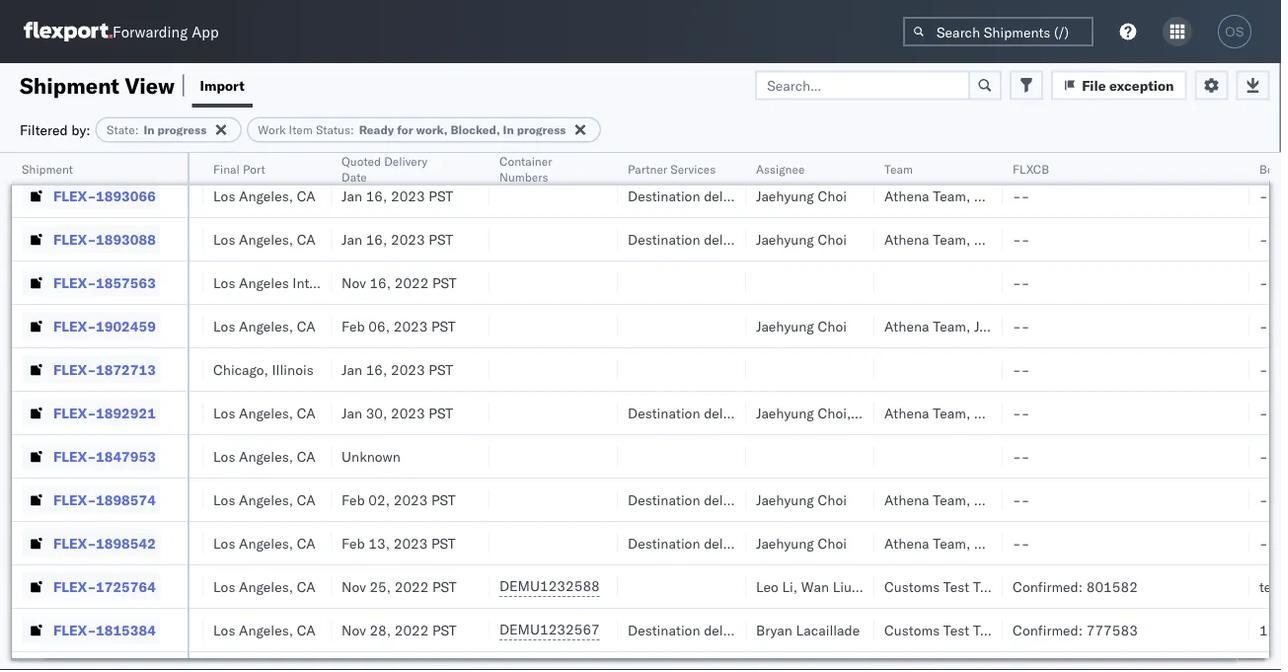 Task type: describe. For each thing, give the bounding box(es) containing it.
5 resize handle column header from the left
[[594, 153, 618, 670]]

flex-1847953
[[53, 448, 156, 465]]

flex- for 1872713
[[53, 361, 96, 378]]

4 angeles, from the top
[[239, 317, 293, 335]]

2 progress from the left
[[517, 122, 566, 137]]

lhuu7894563, uetu5238478
[[500, 143, 701, 160]]

ready
[[359, 122, 394, 137]]

13,
[[369, 535, 390, 552]]

2 in from the left
[[503, 122, 514, 137]]

flex-1893088 button
[[22, 226, 160, 253]]

nov for nov 16, 2022 pst
[[342, 274, 366, 291]]

forwarding app link
[[24, 22, 219, 41]]

6 resize handle column header from the left
[[723, 153, 747, 670]]

1 destination delivery from the top
[[628, 144, 753, 161]]

lacaillade
[[796, 622, 860, 639]]

9 los from the top
[[213, 535, 235, 552]]

shipment button
[[12, 157, 168, 177]]

6 ca from the top
[[297, 448, 316, 465]]

work
[[258, 122, 286, 137]]

flex- for 1889466
[[53, 144, 96, 161]]

6 jaehyung from the top
[[756, 535, 814, 552]]

uetu5238478
[[605, 143, 701, 160]]

dec 09, 2022 pst
[[342, 144, 457, 161]]

li,
[[783, 578, 798, 595]]

4 los angeles, ca from the top
[[213, 317, 316, 335]]

2 jan 16, 2023 pst from the top
[[342, 231, 453, 248]]

confirmed: for confirmed: 777583
[[1013, 622, 1083, 639]]

feb for feb 06, 2023 pst
[[342, 317, 365, 335]]

feb 13, 2023 pst
[[342, 535, 456, 552]]

feb 02, 2023 pst
[[342, 491, 456, 509]]

flex-1898574
[[53, 491, 156, 509]]

2 destination delivery from the top
[[628, 187, 753, 204]]

assignee
[[756, 161, 805, 176]]

unknown
[[342, 448, 401, 465]]

flex-1893066 button
[[22, 182, 160, 210]]

flex- for 1725764
[[53, 578, 96, 595]]

flex-1889466 button
[[22, 139, 160, 166]]

container numbers
[[500, 154, 552, 184]]

Search Shipments (/) text field
[[904, 17, 1094, 46]]

dec 23, 2022 pst
[[20, 578, 135, 595]]

2 choi from the top
[[818, 231, 847, 248]]

4 destination delivery from the top
[[628, 404, 753, 422]]

3 jan 16, 2023 pst from the top
[[342, 361, 453, 378]]

1 delivery from the top
[[704, 144, 753, 161]]

7 angeles, from the top
[[239, 491, 293, 509]]

3 delivery from the top
[[704, 231, 753, 248]]

3 destination delivery from the top
[[628, 231, 753, 248]]

flex- for 1892921
[[53, 404, 96, 422]]

chicago,
[[213, 361, 268, 378]]

4 jaehyung from the top
[[756, 404, 814, 422]]

created: 803327
[[1013, 144, 1122, 161]]

5 choi from the top
[[818, 535, 847, 552]]

status
[[316, 122, 351, 137]]

4 ca from the top
[[297, 317, 316, 335]]

shipment for shipment
[[22, 161, 73, 176]]

4 jan from the top
[[342, 404, 362, 422]]

2 los from the top
[[213, 187, 235, 204]]

9 resize handle column header from the left
[[1226, 153, 1250, 670]]

feb for feb 13, 2023 pst
[[342, 535, 365, 552]]

flex-1898574 button
[[22, 486, 160, 514]]

5 destination delivery from the top
[[628, 491, 753, 509]]

25,
[[370, 578, 391, 595]]

dec for dec 30, 2022 pst
[[20, 622, 44, 639]]

14,
[[48, 144, 69, 161]]

view
[[125, 72, 175, 99]]

app
[[192, 22, 219, 41]]

6 angeles, from the top
[[239, 448, 293, 465]]

7 destination delivery from the top
[[628, 622, 753, 639]]

23,
[[48, 578, 69, 595]]

2 jan from the top
[[342, 231, 362, 248]]

16, up the airport
[[366, 231, 387, 248]]

os
[[1226, 24, 1245, 39]]

item
[[289, 122, 313, 137]]

6 delivery from the top
[[704, 535, 753, 552]]

angeles
[[239, 274, 289, 291]]

1 los angeles, ca from the top
[[213, 144, 316, 161]]

test,
[[868, 578, 896, 595]]

for
[[397, 122, 413, 137]]

3 los angeles, ca from the top
[[213, 231, 316, 248]]

3 angeles, from the top
[[239, 231, 293, 248]]

11 los from the top
[[213, 622, 235, 639]]

803327
[[1071, 144, 1122, 161]]

10 los from the top
[[213, 578, 235, 595]]

4 choi from the top
[[818, 491, 847, 509]]

2022 for 14,
[[73, 144, 107, 161]]

filtered by:
[[20, 121, 90, 138]]

9 angeles, from the top
[[239, 578, 293, 595]]

2 los angeles, ca from the top
[[213, 187, 316, 204]]

2022 for 25,
[[395, 578, 429, 595]]

nov 16, 2022 pst
[[342, 274, 457, 291]]

1889466
[[96, 144, 156, 161]]

1 ca from the top
[[297, 144, 316, 161]]

4 los from the top
[[213, 274, 235, 291]]

9 ca from the top
[[297, 578, 316, 595]]

liu
[[833, 578, 852, 595]]

forwarding app
[[113, 22, 219, 41]]

5 delivery from the top
[[704, 491, 753, 509]]

1893088
[[96, 231, 156, 248]]

6 destination delivery from the top
[[628, 535, 753, 552]]

7 los from the top
[[213, 448, 235, 465]]

final port button
[[203, 157, 312, 177]]

3 resize handle column header from the left
[[308, 153, 332, 670]]

5 los from the top
[[213, 317, 235, 335]]

shipment view
[[20, 72, 175, 99]]

book button
[[1250, 157, 1282, 177]]

1902459
[[96, 317, 156, 335]]

16, down the quoted delivery date
[[366, 187, 387, 204]]

5 ca from the top
[[297, 404, 316, 422]]

3 choi from the top
[[818, 317, 847, 335]]

los angeles international airport
[[213, 274, 420, 291]]

international
[[293, 274, 373, 291]]

file
[[1082, 77, 1107, 94]]

flex-1898542 button
[[22, 530, 160, 557]]

09,
[[370, 144, 391, 161]]

1 jan from the top
[[342, 187, 362, 204]]

flxcb button
[[1003, 157, 1230, 177]]

flex-1872713
[[53, 361, 156, 378]]

2023 down feb 06, 2023 pst
[[391, 361, 425, 378]]

6 destination from the top
[[628, 535, 701, 552]]

4 resize handle column header from the left
[[466, 153, 490, 670]]

dec for dec 23, 2022 pst
[[20, 578, 44, 595]]

flex- for 1898542
[[53, 535, 96, 552]]

2023 up unknown
[[391, 404, 425, 422]]

dec 30, 2022 pst
[[20, 622, 135, 639]]

2 destination from the top
[[628, 187, 701, 204]]

quoted
[[342, 154, 381, 168]]

1725764
[[96, 578, 156, 595]]

2 ca from the top
[[297, 187, 316, 204]]

dec for dec 14, 2022 pst
[[20, 144, 44, 161]]

1 in from the left
[[144, 122, 155, 137]]

flex- for 1898574
[[53, 491, 96, 509]]

3 los from the top
[[213, 231, 235, 248]]

by:
[[71, 121, 90, 138]]

jaehyung choi, leo tu
[[756, 404, 896, 422]]

2022 for 23,
[[73, 578, 107, 595]]

file exception
[[1082, 77, 1175, 94]]

28,
[[370, 622, 391, 639]]

1 jaehyung from the top
[[756, 187, 814, 204]]

8 angeles, from the top
[[239, 535, 293, 552]]

3 jaehyung from the top
[[756, 317, 814, 335]]

4 destination from the top
[[628, 404, 701, 422]]

flex-1725764 button
[[22, 573, 160, 601]]

os button
[[1213, 9, 1258, 54]]

date
[[342, 169, 367, 184]]

7 delivery from the top
[[704, 622, 753, 639]]

2 jaehyung from the top
[[756, 231, 814, 248]]

work item status : ready for work, blocked, in progress
[[258, 122, 566, 137]]

30, for 2023
[[366, 404, 387, 422]]

1898574
[[96, 491, 156, 509]]

choi,
[[818, 404, 851, 422]]

8 los angeles, ca from the top
[[213, 535, 316, 552]]

dec for dec 09, 2022 pst
[[342, 144, 366, 161]]

0 vertical spatial leo
[[855, 404, 878, 422]]

nov 25, 2022 pst
[[342, 578, 457, 595]]

flex-1902459
[[53, 317, 156, 335]]

1 : from the left
[[135, 122, 139, 137]]

1 jaehyung choi from the top
[[756, 187, 847, 204]]



Task type: locate. For each thing, give the bounding box(es) containing it.
0 vertical spatial confirmed:
[[1013, 578, 1083, 595]]

feb for feb 02, 2023 pst
[[342, 491, 365, 509]]

: up 1889466
[[135, 122, 139, 137]]

0 horizontal spatial leo
[[756, 578, 779, 595]]

2022 for 16,
[[395, 274, 429, 291]]

1 horizontal spatial 30,
[[366, 404, 387, 422]]

6 los from the top
[[213, 404, 235, 422]]

1 vertical spatial jan 16, 2023 pst
[[342, 231, 453, 248]]

1 vertical spatial leo
[[756, 578, 779, 595]]

angeles,
[[239, 144, 293, 161], [239, 187, 293, 204], [239, 231, 293, 248], [239, 317, 293, 335], [239, 404, 293, 422], [239, 448, 293, 465], [239, 491, 293, 509], [239, 535, 293, 552], [239, 578, 293, 595], [239, 622, 293, 639]]

dec down filtered
[[20, 144, 44, 161]]

0 horizontal spatial :
[[135, 122, 139, 137]]

1 jan 16, 2023 pst from the top
[[342, 187, 453, 204]]

flex- for 1815384
[[53, 622, 96, 639]]

5 angeles, from the top
[[239, 404, 293, 422]]

Search... text field
[[756, 71, 971, 100]]

leo left li,
[[756, 578, 779, 595]]

2022 down by:
[[73, 144, 107, 161]]

8 los from the top
[[213, 491, 235, 509]]

1 vertical spatial nov
[[342, 578, 366, 595]]

2 test from the left
[[1260, 578, 1282, 595]]

11 flex- from the top
[[53, 578, 96, 595]]

2022 for 30,
[[73, 622, 107, 639]]

flex- down flex-1892921 button
[[53, 448, 96, 465]]

quoted delivery date
[[342, 154, 428, 184]]

3 destination from the top
[[628, 231, 701, 248]]

nov left 28,
[[342, 622, 366, 639]]

2 vertical spatial jan 16, 2023 pst
[[342, 361, 453, 378]]

flex- for 1847953
[[53, 448, 96, 465]]

1 nov from the top
[[342, 274, 366, 291]]

16, down 06,
[[366, 361, 387, 378]]

jan 16, 2023 pst up the airport
[[342, 231, 453, 248]]

2 angeles, from the top
[[239, 187, 293, 204]]

tu
[[881, 404, 896, 422]]

partner
[[628, 161, 668, 176]]

flex-1847953 button
[[22, 443, 160, 471]]

resize handle column header
[[164, 153, 188, 670], [180, 153, 203, 670], [308, 153, 332, 670], [466, 153, 490, 670], [594, 153, 618, 670], [723, 153, 747, 670], [851, 153, 875, 670], [980, 153, 1003, 670], [1226, 153, 1250, 670]]

book
[[1260, 161, 1282, 176]]

3 flex- from the top
[[53, 231, 96, 248]]

test up 123
[[1260, 578, 1282, 595]]

nov left 25,
[[342, 578, 366, 595]]

work,
[[416, 122, 448, 137]]

2 vertical spatial feb
[[342, 535, 365, 552]]

1 los from the top
[[213, 144, 235, 161]]

progress
[[158, 122, 207, 137], [517, 122, 566, 137]]

6 flex- from the top
[[53, 361, 96, 378]]

2 feb from the top
[[342, 491, 365, 509]]

1815384
[[96, 622, 156, 639]]

1892921
[[96, 404, 156, 422]]

2022 right 25,
[[395, 578, 429, 595]]

ca left the 13,
[[297, 535, 316, 552]]

confirmed: 801582
[[1013, 578, 1138, 595]]

5 flex- from the top
[[53, 317, 96, 335]]

2022 up feb 06, 2023 pst
[[395, 274, 429, 291]]

los
[[213, 144, 235, 161], [213, 187, 235, 204], [213, 231, 235, 248], [213, 274, 235, 291], [213, 317, 235, 335], [213, 404, 235, 422], [213, 448, 235, 465], [213, 491, 235, 509], [213, 535, 235, 552], [213, 578, 235, 595], [213, 622, 235, 639]]

progress up lhuu7894563,
[[517, 122, 566, 137]]

nov for nov 25, 2022 pst
[[342, 578, 366, 595]]

nov left the airport
[[342, 274, 366, 291]]

destination delivery
[[628, 144, 753, 161], [628, 187, 753, 204], [628, 231, 753, 248], [628, 404, 753, 422], [628, 491, 753, 509], [628, 535, 753, 552], [628, 622, 753, 639]]

1 confirmed: from the top
[[1013, 578, 1083, 595]]

ca down illinois
[[297, 404, 316, 422]]

flex-1892921
[[53, 404, 156, 422]]

4 flex- from the top
[[53, 274, 96, 291]]

jan 16, 2023 pst
[[342, 187, 453, 204], [342, 231, 453, 248], [342, 361, 453, 378]]

jan up international
[[342, 231, 362, 248]]

state : in progress
[[107, 122, 207, 137]]

30,
[[366, 404, 387, 422], [48, 622, 69, 639]]

flxcb
[[1013, 161, 1050, 176]]

flex- for 1857563
[[53, 274, 96, 291]]

2022 right 23,
[[73, 578, 107, 595]]

illinois
[[272, 361, 314, 378]]

flex- down flex-1857563 button
[[53, 317, 96, 335]]

ca down the final port button
[[297, 187, 316, 204]]

numbers
[[500, 169, 549, 184]]

delivery
[[704, 144, 753, 161], [704, 187, 753, 204], [704, 231, 753, 248], [704, 404, 753, 422], [704, 491, 753, 509], [704, 535, 753, 552], [704, 622, 753, 639]]

flex-1857563 button
[[22, 269, 160, 297]]

1 horizontal spatial in
[[503, 122, 514, 137]]

: left the ready
[[351, 122, 354, 137]]

flex- down shipment button
[[53, 187, 96, 204]]

10 angeles, from the top
[[239, 622, 293, 639]]

10 los angeles, ca from the top
[[213, 622, 316, 639]]

1898542
[[96, 535, 156, 552]]

flex- down flex-1893066 button
[[53, 231, 96, 248]]

1 horizontal spatial test
[[1260, 578, 1282, 595]]

in right blocked,
[[503, 122, 514, 137]]

801582
[[1087, 578, 1138, 595]]

dec
[[20, 144, 44, 161], [342, 144, 366, 161], [20, 578, 44, 595], [20, 622, 44, 639]]

2022 down the work item status : ready for work, blocked, in progress
[[395, 144, 429, 161]]

nov for nov 28, 2022 pst
[[342, 622, 366, 639]]

jan 16, 2023 pst up jan 30, 2023 pst
[[342, 361, 453, 378]]

1847953
[[96, 448, 156, 465]]

airport
[[376, 274, 420, 291]]

delivery
[[384, 154, 428, 168]]

30, up unknown
[[366, 404, 387, 422]]

jan down the date
[[342, 187, 362, 204]]

2022 down flex-1725764 button
[[73, 622, 107, 639]]

1 angeles, from the top
[[239, 144, 293, 161]]

jan up unknown
[[342, 404, 362, 422]]

2 nov from the top
[[342, 578, 366, 595]]

0 vertical spatial jan 16, 2023 pst
[[342, 187, 453, 204]]

1 resize handle column header from the left
[[164, 153, 188, 670]]

2 vertical spatial nov
[[342, 622, 366, 639]]

shipment inside button
[[22, 161, 73, 176]]

ca left 25,
[[297, 578, 316, 595]]

flex- for 1902459
[[53, 317, 96, 335]]

flex- up dec 30, 2022 pst
[[53, 578, 96, 595]]

team
[[885, 161, 913, 176]]

2 delivery from the top
[[704, 187, 753, 204]]

777583
[[1087, 622, 1138, 639]]

5 los angeles, ca from the top
[[213, 404, 316, 422]]

2 : from the left
[[351, 122, 354, 137]]

bryan
[[756, 622, 793, 639]]

state
[[107, 122, 135, 137]]

flex- for 1893066
[[53, 187, 96, 204]]

2023 up nov 16, 2022 pst
[[391, 231, 425, 248]]

shipment for shipment view
[[20, 72, 120, 99]]

0 vertical spatial shipment
[[20, 72, 120, 99]]

container
[[500, 154, 552, 168]]

2023 right 02,
[[394, 491, 428, 509]]

7 destination from the top
[[628, 622, 701, 639]]

2 resize handle column header from the left
[[180, 153, 203, 670]]

chicago, illinois
[[213, 361, 314, 378]]

flex- inside button
[[53, 144, 96, 161]]

0 horizontal spatial in
[[144, 122, 155, 137]]

flex- down flex-1893088 "button" at the left top of page
[[53, 274, 96, 291]]

06,
[[369, 317, 390, 335]]

10 ca from the top
[[297, 622, 316, 639]]

5 destination from the top
[[628, 491, 701, 509]]

feb left 02,
[[342, 491, 365, 509]]

shipment up by:
[[20, 72, 120, 99]]

dec down dec 23, 2022 pst
[[20, 622, 44, 639]]

confirmed: up confirmed: 777583
[[1013, 578, 1083, 595]]

confirmed: down confirmed: 801582 in the right bottom of the page
[[1013, 622, 1083, 639]]

0 vertical spatial 30,
[[366, 404, 387, 422]]

1 vertical spatial confirmed:
[[1013, 622, 1083, 639]]

0 horizontal spatial progress
[[158, 122, 207, 137]]

import
[[200, 77, 245, 94]]

1 choi from the top
[[818, 187, 847, 204]]

1 horizontal spatial :
[[351, 122, 354, 137]]

6 los angeles, ca from the top
[[213, 448, 316, 465]]

jan 16, 2023 pst down quoted delivery date button
[[342, 187, 453, 204]]

ca left unknown
[[297, 448, 316, 465]]

leo
[[855, 404, 878, 422], [756, 578, 779, 595]]

ca down item
[[297, 144, 316, 161]]

exception
[[1110, 77, 1175, 94]]

ca up los angeles international airport
[[297, 231, 316, 248]]

feb left the 13,
[[342, 535, 365, 552]]

dec up the date
[[342, 144, 366, 161]]

in right state
[[144, 122, 155, 137]]

7 los angeles, ca from the top
[[213, 491, 316, 509]]

3 ca from the top
[[297, 231, 316, 248]]

flex-
[[53, 144, 96, 161], [53, 187, 96, 204], [53, 231, 96, 248], [53, 274, 96, 291], [53, 317, 96, 335], [53, 361, 96, 378], [53, 404, 96, 422], [53, 448, 96, 465], [53, 491, 96, 509], [53, 535, 96, 552], [53, 578, 96, 595], [53, 622, 96, 639]]

7 ca from the top
[[297, 491, 316, 509]]

jan
[[342, 187, 362, 204], [342, 231, 362, 248], [342, 361, 362, 378], [342, 404, 362, 422]]

final
[[213, 161, 240, 176]]

flex-1898542
[[53, 535, 156, 552]]

forwarding
[[113, 22, 188, 41]]

jaehyung choi
[[756, 187, 847, 204], [756, 231, 847, 248], [756, 317, 847, 335], [756, 491, 847, 509], [756, 535, 847, 552]]

2023 right the 13,
[[394, 535, 428, 552]]

flex- down flex-1902459 button
[[53, 361, 96, 378]]

2023
[[391, 187, 425, 204], [391, 231, 425, 248], [394, 317, 428, 335], [391, 361, 425, 378], [391, 404, 425, 422], [394, 491, 428, 509], [394, 535, 428, 552]]

flex- down dec 23, 2022 pst
[[53, 622, 96, 639]]

flex-1857563
[[53, 274, 156, 291]]

nov 28, 2022 pst
[[342, 622, 457, 639]]

ca left 28,
[[297, 622, 316, 639]]

progress down 'view'
[[158, 122, 207, 137]]

10 flex- from the top
[[53, 535, 96, 552]]

flex- for 1893088
[[53, 231, 96, 248]]

12 flex- from the top
[[53, 622, 96, 639]]

1 progress from the left
[[158, 122, 207, 137]]

flex- down flex-1847953 button
[[53, 491, 96, 509]]

2 flex- from the top
[[53, 187, 96, 204]]

7 resize handle column header from the left
[[851, 153, 875, 670]]

1 horizontal spatial leo
[[855, 404, 878, 422]]

tes
[[1260, 144, 1282, 161]]

flex- up dec 23, 2022 pst
[[53, 535, 96, 552]]

2023 down quoted delivery date button
[[391, 187, 425, 204]]

flex-1902459 button
[[22, 313, 160, 340]]

flex-1815384
[[53, 622, 156, 639]]

ca left 02,
[[297, 491, 316, 509]]

port
[[243, 161, 265, 176]]

1 vertical spatial shipment
[[22, 161, 73, 176]]

flex-1889466
[[53, 144, 156, 161]]

confirmed: for confirmed: 801582
[[1013, 578, 1083, 595]]

flex- down by:
[[53, 144, 96, 161]]

5 jaehyung choi from the top
[[756, 535, 847, 552]]

2022 right 28,
[[395, 622, 429, 639]]

1 vertical spatial feb
[[342, 491, 365, 509]]

final port
[[213, 161, 265, 176]]

2022 for 09,
[[395, 144, 429, 161]]

2022 for 28,
[[395, 622, 429, 639]]

02,
[[369, 491, 390, 509]]

30, down 23,
[[48, 622, 69, 639]]

leo left tu
[[855, 404, 878, 422]]

4 delivery from the top
[[704, 404, 753, 422]]

filtered
[[20, 121, 68, 138]]

30, for 2022
[[48, 622, 69, 639]]

flex- inside "button"
[[53, 231, 96, 248]]

2023 right 06,
[[394, 317, 428, 335]]

0 vertical spatial nov
[[342, 274, 366, 291]]

flex-1815384 button
[[22, 617, 160, 644]]

quoted delivery date button
[[332, 149, 470, 185]]

1 destination from the top
[[628, 144, 701, 161]]

flexport. image
[[24, 22, 113, 41]]

flex- down "flex-1872713" button
[[53, 404, 96, 422]]

shipment down 14,
[[22, 161, 73, 176]]

container numbers button
[[490, 149, 598, 185]]

import button
[[192, 63, 253, 108]]

:
[[135, 122, 139, 137], [351, 122, 354, 137]]

flex- inside button
[[53, 404, 96, 422]]

lhuu7894563,
[[500, 143, 602, 160]]

1 flex- from the top
[[53, 144, 96, 161]]

flex-1872713 button
[[22, 356, 160, 384]]

destination
[[628, 144, 701, 161], [628, 187, 701, 204], [628, 231, 701, 248], [628, 404, 701, 422], [628, 491, 701, 509], [628, 535, 701, 552], [628, 622, 701, 639]]

feb left 06,
[[342, 317, 365, 335]]

2 jaehyung choi from the top
[[756, 231, 847, 248]]

0 vertical spatial feb
[[342, 317, 365, 335]]

0 horizontal spatial test
[[900, 578, 924, 595]]

1 horizontal spatial progress
[[517, 122, 566, 137]]

bryan lacaillade
[[756, 622, 860, 639]]

9 los angeles, ca from the top
[[213, 578, 316, 595]]

3 feb from the top
[[342, 535, 365, 552]]

1872713
[[96, 361, 156, 378]]

jan right illinois
[[342, 361, 362, 378]]

123
[[1260, 622, 1282, 639]]

dec left 23,
[[20, 578, 44, 595]]

1 test from the left
[[900, 578, 924, 595]]

3 jan from the top
[[342, 361, 362, 378]]

ca down los angeles international airport
[[297, 317, 316, 335]]

9 flex- from the top
[[53, 491, 96, 509]]

0 horizontal spatial 30,
[[48, 622, 69, 639]]

file exception button
[[1052, 71, 1187, 100], [1052, 71, 1187, 100]]

test right test,
[[900, 578, 924, 595]]

8 ca from the top
[[297, 535, 316, 552]]

1857563
[[96, 274, 156, 291]]

3 jaehyung choi from the top
[[756, 317, 847, 335]]

1893066
[[96, 187, 156, 204]]

flex-1892921 button
[[22, 399, 160, 427]]

4 jaehyung choi from the top
[[756, 491, 847, 509]]

pst
[[111, 144, 135, 161], [433, 144, 457, 161], [429, 187, 453, 204], [429, 231, 453, 248], [433, 274, 457, 291], [432, 317, 456, 335], [429, 361, 453, 378], [429, 404, 453, 422], [432, 491, 456, 509], [432, 535, 456, 552], [111, 578, 135, 595], [433, 578, 457, 595], [111, 622, 135, 639], [433, 622, 457, 639]]

16, up 06,
[[370, 274, 391, 291]]

8 resize handle column header from the left
[[980, 153, 1003, 670]]

1 vertical spatial 30,
[[48, 622, 69, 639]]

demu1232588
[[500, 578, 600, 595]]



Task type: vqa. For each thing, say whether or not it's contained in the screenshot.
first Destination
yes



